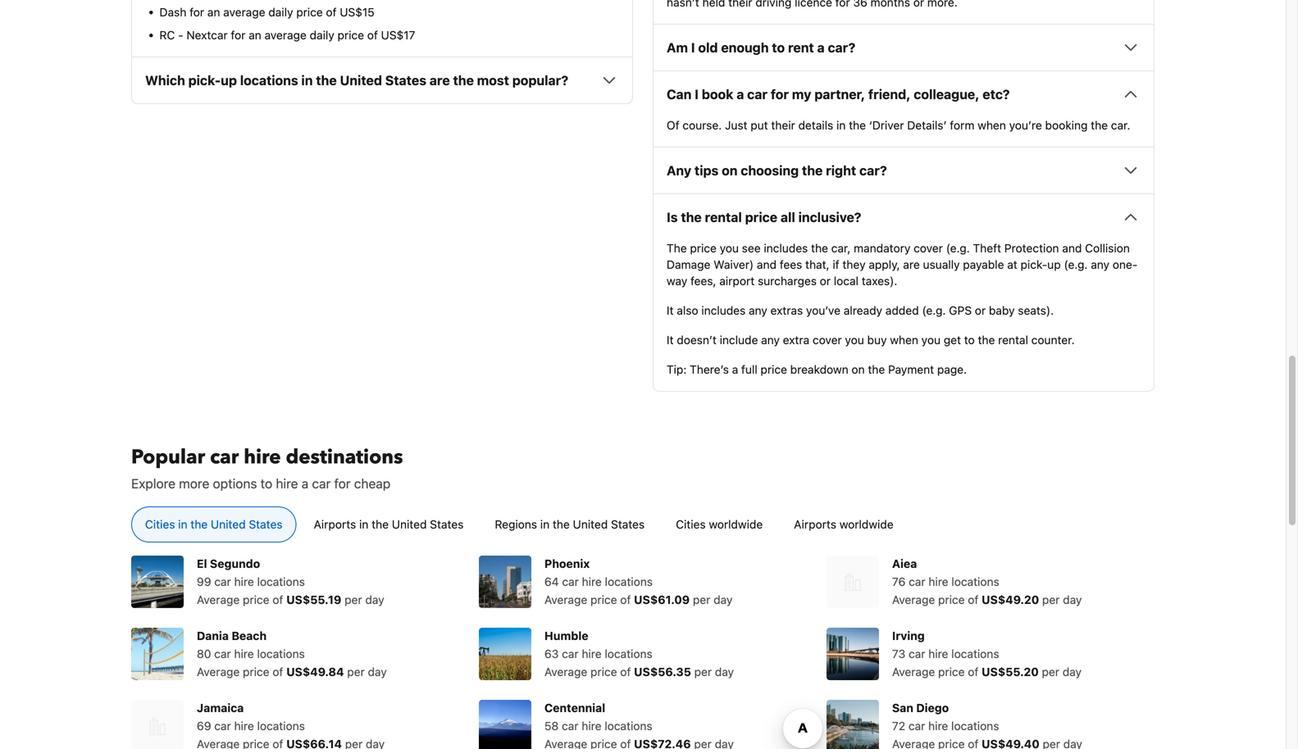 Task type: describe. For each thing, give the bounding box(es) containing it.
day for humble 63 car hire locations average price of us$56.35 per day
[[715, 665, 734, 679]]

on inside dropdown button
[[722, 163, 738, 178]]

a inside popular car hire destinations explore more options to hire a car for cheap
[[301, 476, 308, 491]]

regions in the united states button
[[481, 507, 659, 543]]

average inside dania beach 80 car hire locations average price of us$49.84 per day
[[197, 665, 240, 679]]

jamaica
[[197, 701, 244, 715]]

states inside dropdown button
[[385, 72, 426, 88]]

price inside the price you see includes the car, mandatory cover (e.g. theft protection and collision damage waiver) and fees that, if they apply, are usually payable at pick-up (e.g. any one- way fees, airport surcharges or local taxes).
[[690, 241, 717, 255]]

airport
[[719, 274, 755, 288]]

us$15
[[340, 5, 375, 19]]

i for am
[[691, 40, 695, 55]]

for right dash
[[190, 5, 204, 19]]

a left full
[[732, 363, 738, 376]]

aiea
[[892, 557, 917, 571]]

the down baby
[[978, 333, 995, 347]]

0 vertical spatial average
[[223, 5, 265, 19]]

san
[[892, 701, 913, 715]]

beach
[[232, 629, 267, 643]]

of inside 'phoenix 64 car hire locations average price of us$61.09 per day'
[[620, 593, 631, 607]]

car,
[[831, 241, 851, 255]]

64
[[544, 575, 559, 589]]

car inside centennial 58 car hire locations
[[562, 719, 579, 733]]

hire up options at bottom
[[244, 444, 281, 471]]

cheap car hire in jamaica image
[[131, 700, 184, 749]]

cheap car hire in aiea image
[[827, 556, 879, 608]]

there's
[[690, 363, 729, 376]]

hire inside jamaica 69 car hire locations
[[234, 719, 254, 733]]

of course. just put their details in the 'driver details' form when you're booking the car.
[[667, 118, 1130, 132]]

in for regions in the united states
[[540, 518, 550, 531]]

0 horizontal spatial cover
[[813, 333, 842, 347]]

states for cities in the united states
[[249, 518, 283, 531]]

tab list containing cities in the united states
[[118, 507, 1168, 543]]

just
[[725, 118, 747, 132]]

course.
[[683, 118, 722, 132]]

of left us$17 at the left top of the page
[[367, 28, 378, 42]]

phoenix
[[544, 557, 590, 571]]

you're
[[1009, 118, 1042, 132]]

tip:
[[667, 363, 687, 376]]

of left us$15 on the top
[[326, 5, 337, 19]]

for inside popular car hire destinations explore more options to hire a car for cheap
[[334, 476, 351, 491]]

already
[[844, 304, 882, 317]]

airports for airports in the united states
[[314, 518, 356, 531]]

car? inside dropdown button
[[859, 163, 887, 178]]

locations inside dania beach 80 car hire locations average price of us$49.84 per day
[[257, 647, 305, 661]]

locations inside humble 63 car hire locations average price of us$56.35 per day
[[605, 647, 653, 661]]

the left "car." in the right of the page
[[1091, 118, 1108, 132]]

per for aiea 76 car hire locations average price of us$49.20 per day
[[1042, 593, 1060, 607]]

that,
[[805, 258, 830, 271]]

per inside el segundo 99 car hire locations average price of us$55.19 per day
[[345, 593, 362, 607]]

cities worldwide button
[[662, 507, 777, 543]]

gps
[[949, 304, 972, 317]]

price inside dania beach 80 car hire locations average price of us$49.84 per day
[[243, 665, 269, 679]]

their
[[771, 118, 795, 132]]

price inside dropdown button
[[745, 209, 777, 225]]

airports for airports worldwide
[[794, 518, 836, 531]]

form
[[950, 118, 975, 132]]

0 vertical spatial daily
[[268, 5, 293, 19]]

diego
[[916, 701, 949, 715]]

mandatory
[[854, 241, 911, 255]]

airports in the united states button
[[300, 507, 478, 543]]

day for phoenix 64 car hire locations average price of us$61.09 per day
[[714, 593, 733, 607]]

which pick-up locations in the united states are the most popular? button
[[145, 70, 619, 90]]

average for humble 63 car hire locations average price of us$56.35 per day
[[544, 665, 587, 679]]

san diego 72 car hire locations
[[892, 701, 999, 733]]

phoenix 64 car hire locations average price of us$61.09 per day
[[544, 557, 733, 607]]

extra
[[783, 333, 809, 347]]

el
[[197, 557, 207, 571]]

states for regions in the united states
[[611, 518, 645, 531]]

states for airports in the united states
[[430, 518, 464, 531]]

car inside humble 63 car hire locations average price of us$56.35 per day
[[562, 647, 579, 661]]

at
[[1007, 258, 1017, 271]]

doesn't
[[677, 333, 717, 347]]

the up el
[[191, 518, 208, 531]]

includes inside the price you see includes the car, mandatory cover (e.g. theft protection and collision damage waiver) and fees that, if they apply, are usually payable at pick-up (e.g. any one- way fees, airport surcharges or local taxes).
[[764, 241, 808, 255]]

hire inside irving 73 car hire locations average price of us$55.20 per day
[[928, 647, 948, 661]]

irving
[[892, 629, 925, 643]]

airports in the united states
[[314, 518, 464, 531]]

of
[[667, 118, 679, 132]]

am
[[667, 40, 688, 55]]

popular
[[131, 444, 205, 471]]

for right nextcar
[[231, 28, 245, 42]]

us$49.20
[[982, 593, 1039, 607]]

car inside aiea 76 car hire locations average price of us$49.20 per day
[[909, 575, 925, 589]]

cities for cities worldwide
[[676, 518, 706, 531]]

per for humble 63 car hire locations average price of us$56.35 per day
[[694, 665, 712, 679]]

airports worldwide button
[[780, 507, 907, 543]]

72
[[892, 719, 905, 733]]

car inside jamaica 69 car hire locations
[[214, 719, 231, 733]]

dash for an average daily price of us$15
[[159, 5, 375, 19]]

of inside el segundo 99 car hire locations average price of us$55.19 per day
[[272, 593, 283, 607]]

it for it also includes any extras you've already added (e.g. gps or baby seats).
[[667, 304, 674, 317]]

protection
[[1004, 241, 1059, 255]]

hire right options at bottom
[[276, 476, 298, 491]]

dash
[[159, 5, 186, 19]]

for inside dropdown button
[[771, 86, 789, 102]]

the left most
[[453, 72, 474, 88]]

surcharges
[[758, 274, 817, 288]]

dania
[[197, 629, 229, 643]]

price right full
[[761, 363, 787, 376]]

cheap
[[354, 476, 391, 491]]

page.
[[937, 363, 967, 376]]

locations inside dropdown button
[[240, 72, 298, 88]]

of inside dania beach 80 car hire locations average price of us$49.84 per day
[[272, 665, 283, 679]]

0 horizontal spatial when
[[890, 333, 918, 347]]

hire inside centennial 58 car hire locations
[[582, 719, 601, 733]]

it doesn't include any extra cover you buy when you get to the rental counter.
[[667, 333, 1075, 347]]

a right book
[[737, 86, 744, 102]]

car inside el segundo 99 car hire locations average price of us$55.19 per day
[[214, 575, 231, 589]]

united inside dropdown button
[[340, 72, 382, 88]]

day for aiea 76 car hire locations average price of us$49.20 per day
[[1063, 593, 1082, 607]]

is the rental price all inclusive?
[[667, 209, 861, 225]]

popular?
[[512, 72, 568, 88]]

tips
[[695, 163, 719, 178]]

payment
[[888, 363, 934, 376]]

1 vertical spatial on
[[852, 363, 865, 376]]

any
[[667, 163, 691, 178]]

which pick-up locations in the united states are the most popular?
[[145, 72, 568, 88]]

cities for cities in the united states
[[145, 518, 175, 531]]

2 vertical spatial (e.g.
[[922, 304, 946, 317]]

hire inside humble 63 car hire locations average price of us$56.35 per day
[[582, 647, 602, 661]]

day inside el segundo 99 car hire locations average price of us$55.19 per day
[[365, 593, 384, 607]]

us$55.19
[[286, 593, 341, 607]]

it also includes any extras you've already added (e.g. gps or baby seats).
[[667, 304, 1054, 317]]

popular car hire destinations explore more options to hire a car for cheap
[[131, 444, 403, 491]]

the inside the price you see includes the car, mandatory cover (e.g. theft protection and collision damage waiver) and fees that, if they apply, are usually payable at pick-up (e.g. any one- way fees, airport surcharges or local taxes).
[[811, 241, 828, 255]]

of inside humble 63 car hire locations average price of us$56.35 per day
[[620, 665, 631, 679]]

car? inside dropdown button
[[828, 40, 855, 55]]

any tips on choosing the right car? button
[[667, 161, 1141, 180]]

58
[[544, 719, 559, 733]]

price up 'rc - nextcar for an average daily price of us$17' at the left top of the page
[[296, 5, 323, 19]]

of inside aiea 76 car hire locations average price of us$49.20 per day
[[968, 593, 979, 607]]

the down 'rc - nextcar for an average daily price of us$17' at the left top of the page
[[316, 72, 337, 88]]

us$49.84
[[286, 665, 344, 679]]

most
[[477, 72, 509, 88]]

us$17
[[381, 28, 415, 42]]

the down cheap
[[372, 518, 389, 531]]

my
[[792, 86, 811, 102]]

enough
[[721, 40, 769, 55]]

the left 'driver
[[849, 118, 866, 132]]

airports worldwide
[[794, 518, 894, 531]]

cheap car hire in san diego image
[[827, 700, 879, 749]]

can i book a car for my partner, friend, colleague, etc?
[[667, 86, 1010, 102]]

jamaica 69 car hire locations
[[197, 701, 305, 733]]

waiver)
[[714, 258, 754, 271]]

cheap car hire in humble image
[[479, 628, 531, 680]]

is
[[667, 209, 678, 225]]

cities worldwide
[[676, 518, 763, 531]]

the right 'is'
[[681, 209, 702, 225]]

locations inside 'phoenix 64 car hire locations average price of us$61.09 per day'
[[605, 575, 653, 589]]

right
[[826, 163, 856, 178]]

average for aiea 76 car hire locations average price of us$49.20 per day
[[892, 593, 935, 607]]

day inside dania beach 80 car hire locations average price of us$49.84 per day
[[368, 665, 387, 679]]

cheap car hire in irving image
[[827, 628, 879, 680]]

irving 73 car hire locations average price of us$55.20 per day
[[892, 629, 1082, 679]]

1 horizontal spatial you
[[845, 333, 864, 347]]

am i old enough to rent a car?
[[667, 40, 855, 55]]

can
[[667, 86, 692, 102]]

car down destinations at the bottom left
[[312, 476, 331, 491]]

cover inside the price you see includes the car, mandatory cover (e.g. theft protection and collision damage waiver) and fees that, if they apply, are usually payable at pick-up (e.g. any one- way fees, airport surcharges or local taxes).
[[914, 241, 943, 255]]



Task type: locate. For each thing, give the bounding box(es) containing it.
dania beach 80 car hire locations average price of us$49.84 per day
[[197, 629, 387, 679]]

the
[[316, 72, 337, 88], [453, 72, 474, 88], [849, 118, 866, 132], [1091, 118, 1108, 132], [802, 163, 823, 178], [681, 209, 702, 225], [811, 241, 828, 255], [978, 333, 995, 347], [868, 363, 885, 376], [191, 518, 208, 531], [372, 518, 389, 531], [553, 518, 570, 531]]

2 cities from the left
[[676, 518, 706, 531]]

rent
[[788, 40, 814, 55]]

car? right right
[[859, 163, 887, 178]]

rc
[[159, 28, 175, 42]]

pick- right which
[[188, 72, 221, 88]]

you inside the price you see includes the car, mandatory cover (e.g. theft protection and collision damage waiver) and fees that, if they apply, are usually payable at pick-up (e.g. any one- way fees, airport surcharges or local taxes).
[[720, 241, 739, 255]]

1 vertical spatial when
[[890, 333, 918, 347]]

colleague,
[[914, 86, 980, 102]]

when
[[978, 118, 1006, 132], [890, 333, 918, 347]]

average inside el segundo 99 car hire locations average price of us$55.19 per day
[[197, 593, 240, 607]]

car inside dropdown button
[[747, 86, 768, 102]]

segundo
[[210, 557, 260, 571]]

states inside button
[[611, 518, 645, 531]]

0 horizontal spatial includes
[[701, 304, 746, 317]]

car inside dania beach 80 car hire locations average price of us$49.84 per day
[[214, 647, 231, 661]]

per inside irving 73 car hire locations average price of us$55.20 per day
[[1042, 665, 1059, 679]]

car right 58
[[562, 719, 579, 733]]

am i old enough to rent a car? button
[[667, 38, 1141, 57]]

locations inside aiea 76 car hire locations average price of us$49.20 per day
[[952, 575, 999, 589]]

2 worldwide from the left
[[839, 518, 894, 531]]

up inside the price you see includes the car, mandatory cover (e.g. theft protection and collision damage waiver) and fees that, if they apply, are usually payable at pick-up (e.g. any one- way fees, airport surcharges or local taxes).
[[1047, 258, 1061, 271]]

and
[[1062, 241, 1082, 255], [757, 258, 777, 271]]

price up centennial 58 car hire locations
[[590, 665, 617, 679]]

daily up which pick-up locations in the united states are the most popular? at the left
[[310, 28, 334, 42]]

for
[[190, 5, 204, 19], [231, 28, 245, 42], [771, 86, 789, 102], [334, 476, 351, 491]]

i for can
[[695, 86, 699, 102]]

2 vertical spatial any
[[761, 333, 780, 347]]

per inside dania beach 80 car hire locations average price of us$49.84 per day
[[347, 665, 365, 679]]

hire inside aiea 76 car hire locations average price of us$49.20 per day
[[929, 575, 948, 589]]

per right 'us$49.84' on the left bottom
[[347, 665, 365, 679]]

1 vertical spatial are
[[903, 258, 920, 271]]

to left rent at the right top
[[772, 40, 785, 55]]

the price you see includes the car, mandatory cover (e.g. theft protection and collision damage waiver) and fees that, if they apply, are usually payable at pick-up (e.g. any one- way fees, airport surcharges or local taxes).
[[667, 241, 1138, 288]]

price left us$61.09
[[590, 593, 617, 607]]

cheap car hire in el segundo image
[[131, 556, 184, 608]]

cities down explore
[[145, 518, 175, 531]]

old
[[698, 40, 718, 55]]

1 vertical spatial i
[[695, 86, 699, 102]]

full
[[741, 363, 757, 376]]

cheap car hire in dania beach image
[[131, 628, 184, 680]]

regions in the united states
[[495, 518, 645, 531]]

humble 63 car hire locations average price of us$56.35 per day
[[544, 629, 734, 679]]

average down 63 at the bottom left
[[544, 665, 587, 679]]

you left buy
[[845, 333, 864, 347]]

average down 99
[[197, 593, 240, 607]]

1 vertical spatial car?
[[859, 163, 887, 178]]

in inside dropdown button
[[301, 72, 313, 88]]

0 horizontal spatial on
[[722, 163, 738, 178]]

apply,
[[869, 258, 900, 271]]

is the rental price all inclusive? button
[[667, 207, 1141, 227]]

car up put
[[747, 86, 768, 102]]

1 vertical spatial (e.g.
[[1064, 258, 1088, 271]]

price inside irving 73 car hire locations average price of us$55.20 per day
[[938, 665, 965, 679]]

0 horizontal spatial or
[[820, 274, 831, 288]]

states
[[385, 72, 426, 88], [249, 518, 283, 531], [430, 518, 464, 531], [611, 518, 645, 531]]

0 horizontal spatial an
[[207, 5, 220, 19]]

cities inside cities worldwide button
[[676, 518, 706, 531]]

0 vertical spatial it
[[667, 304, 674, 317]]

2 horizontal spatial you
[[921, 333, 941, 347]]

car down the phoenix at the bottom left of the page
[[562, 575, 579, 589]]

1 vertical spatial and
[[757, 258, 777, 271]]

includes down airport
[[701, 304, 746, 317]]

or down the that,
[[820, 274, 831, 288]]

cities in the united states
[[145, 518, 283, 531]]

1 horizontal spatial or
[[975, 304, 986, 317]]

any left the extras
[[749, 304, 767, 317]]

cheap car hire in centennial image
[[479, 700, 531, 749]]

united for cities in the united states
[[211, 518, 246, 531]]

pick- inside dropdown button
[[188, 72, 221, 88]]

counter.
[[1031, 333, 1075, 347]]

per inside aiea 76 car hire locations average price of us$49.20 per day
[[1042, 593, 1060, 607]]

usually
[[923, 258, 960, 271]]

it left doesn't
[[667, 333, 674, 347]]

on down the it doesn't include any extra cover you buy when you get to the rental counter.
[[852, 363, 865, 376]]

any inside the price you see includes the car, mandatory cover (e.g. theft protection and collision damage waiver) and fees that, if they apply, are usually payable at pick-up (e.g. any one- way fees, airport surcharges or local taxes).
[[1091, 258, 1110, 271]]

cover up usually
[[914, 241, 943, 255]]

daily
[[268, 5, 293, 19], [310, 28, 334, 42]]

2 airports from the left
[[794, 518, 836, 531]]

destinations
[[286, 444, 403, 471]]

per
[[345, 593, 362, 607], [693, 593, 710, 607], [1042, 593, 1060, 607], [347, 665, 365, 679], [694, 665, 712, 679], [1042, 665, 1059, 679]]

if
[[833, 258, 839, 271]]

1 horizontal spatial an
[[249, 28, 261, 42]]

baby
[[989, 304, 1015, 317]]

of
[[326, 5, 337, 19], [367, 28, 378, 42], [272, 593, 283, 607], [620, 593, 631, 607], [968, 593, 979, 607], [272, 665, 283, 679], [620, 665, 631, 679], [968, 665, 979, 679]]

hire right 76
[[929, 575, 948, 589]]

in right regions
[[540, 518, 550, 531]]

up inside dropdown button
[[221, 72, 237, 88]]

car down humble
[[562, 647, 579, 661]]

fees,
[[690, 274, 716, 288]]

car.
[[1111, 118, 1130, 132]]

0 vertical spatial are
[[430, 72, 450, 88]]

0 vertical spatial pick-
[[188, 72, 221, 88]]

you've
[[806, 304, 841, 317]]

1 horizontal spatial daily
[[310, 28, 334, 42]]

1 vertical spatial average
[[264, 28, 307, 42]]

0 horizontal spatial car?
[[828, 40, 855, 55]]

details
[[798, 118, 833, 132]]

hire inside 'phoenix 64 car hire locations average price of us$61.09 per day'
[[582, 575, 602, 589]]

0 horizontal spatial and
[[757, 258, 777, 271]]

collision
[[1085, 241, 1130, 255]]

0 horizontal spatial to
[[260, 476, 272, 491]]

price inside aiea 76 car hire locations average price of us$49.20 per day
[[938, 593, 965, 607]]

inclusive?
[[798, 209, 861, 225]]

when right form
[[978, 118, 1006, 132]]

1 horizontal spatial includes
[[764, 241, 808, 255]]

to right options at bottom
[[260, 476, 272, 491]]

1 vertical spatial daily
[[310, 28, 334, 42]]

average for phoenix 64 car hire locations average price of us$61.09 per day
[[544, 593, 587, 607]]

tab list
[[118, 507, 1168, 543]]

0 horizontal spatial up
[[221, 72, 237, 88]]

car right 73
[[909, 647, 925, 661]]

1 horizontal spatial are
[[903, 258, 920, 271]]

worldwide
[[709, 518, 763, 531], [839, 518, 894, 531]]

0 vertical spatial includes
[[764, 241, 808, 255]]

locations down beach
[[257, 647, 305, 661]]

hire inside el segundo 99 car hire locations average price of us$55.19 per day
[[234, 575, 254, 589]]

states up 'phoenix 64 car hire locations average price of us$61.09 per day'
[[611, 518, 645, 531]]

0 horizontal spatial rental
[[705, 209, 742, 225]]

hire down jamaica
[[234, 719, 254, 733]]

the down buy
[[868, 363, 885, 376]]

price
[[296, 5, 323, 19], [337, 28, 364, 42], [745, 209, 777, 225], [690, 241, 717, 255], [761, 363, 787, 376], [243, 593, 269, 607], [590, 593, 617, 607], [938, 593, 965, 607], [243, 665, 269, 679], [590, 665, 617, 679], [938, 665, 965, 679]]

(e.g. down collision
[[1064, 258, 1088, 271]]

0 vertical spatial or
[[820, 274, 831, 288]]

of inside irving 73 car hire locations average price of us$55.20 per day
[[968, 665, 979, 679]]

1 horizontal spatial airports
[[794, 518, 836, 531]]

on right tips
[[722, 163, 738, 178]]

day inside 'phoenix 64 car hire locations average price of us$61.09 per day'
[[714, 593, 733, 607]]

of left us$49.20
[[968, 593, 979, 607]]

united inside button
[[573, 518, 608, 531]]

to right get
[[964, 333, 975, 347]]

in for airports in the united states
[[359, 518, 369, 531]]

states down us$17 at the left top of the page
[[385, 72, 426, 88]]

get
[[944, 333, 961, 347]]

1 horizontal spatial when
[[978, 118, 1006, 132]]

1 airports from the left
[[314, 518, 356, 531]]

cities
[[145, 518, 175, 531], [676, 518, 706, 531]]

i right can
[[695, 86, 699, 102]]

'driver
[[869, 118, 904, 132]]

up
[[221, 72, 237, 88], [1047, 258, 1061, 271]]

price left us$49.20
[[938, 593, 965, 607]]

1 horizontal spatial worldwide
[[839, 518, 894, 531]]

1 cities from the left
[[145, 518, 175, 531]]

0 vertical spatial up
[[221, 72, 237, 88]]

in down 'more'
[[178, 518, 187, 531]]

price inside el segundo 99 car hire locations average price of us$55.19 per day
[[243, 593, 269, 607]]

pick- down protection
[[1021, 258, 1047, 271]]

hire down the phoenix at the bottom left of the page
[[582, 575, 602, 589]]

average down 76
[[892, 593, 935, 607]]

airports
[[314, 518, 356, 531], [794, 518, 836, 531]]

per for irving 73 car hire locations average price of us$55.20 per day
[[1042, 665, 1059, 679]]

80
[[197, 647, 211, 661]]

0 vertical spatial (e.g.
[[946, 241, 970, 255]]

worldwide for airports worldwide
[[839, 518, 894, 531]]

average down "dash for an average daily price of us$15" in the top left of the page
[[264, 28, 307, 42]]

of left us$56.35
[[620, 665, 631, 679]]

includes
[[764, 241, 808, 255], [701, 304, 746, 317]]

include
[[720, 333, 758, 347]]

car inside irving 73 car hire locations average price of us$55.20 per day
[[909, 647, 925, 661]]

the up the that,
[[811, 241, 828, 255]]

1 it from the top
[[667, 304, 674, 317]]

in inside button
[[540, 518, 550, 531]]

0 vertical spatial on
[[722, 163, 738, 178]]

1 worldwide from the left
[[709, 518, 763, 531]]

locations up us$61.09
[[605, 575, 653, 589]]

put
[[751, 118, 768, 132]]

1 horizontal spatial pick-
[[1021, 258, 1047, 271]]

rental down baby
[[998, 333, 1028, 347]]

locations inside irving 73 car hire locations average price of us$55.20 per day
[[951, 647, 999, 661]]

0 horizontal spatial daily
[[268, 5, 293, 19]]

average inside 'phoenix 64 car hire locations average price of us$61.09 per day'
[[544, 593, 587, 607]]

are
[[430, 72, 450, 88], [903, 258, 920, 271]]

average inside aiea 76 car hire locations average price of us$49.20 per day
[[892, 593, 935, 607]]

any for it doesn't include any extra cover you buy when you get to the rental counter.
[[761, 333, 780, 347]]

the inside dropdown button
[[802, 163, 823, 178]]

are inside dropdown button
[[430, 72, 450, 88]]

us$55.20
[[982, 665, 1039, 679]]

2 vertical spatial to
[[260, 476, 272, 491]]

price down us$15 on the top
[[337, 28, 364, 42]]

to inside popular car hire destinations explore more options to hire a car for cheap
[[260, 476, 272, 491]]

average up nextcar
[[223, 5, 265, 19]]

also
[[677, 304, 698, 317]]

cities inside cities in the united states button
[[145, 518, 175, 531]]

day for irving 73 car hire locations average price of us$55.20 per day
[[1063, 665, 1082, 679]]

1 vertical spatial pick-
[[1021, 258, 1047, 271]]

any left extra
[[761, 333, 780, 347]]

locations inside centennial 58 car hire locations
[[605, 719, 652, 733]]

pick- inside the price you see includes the car, mandatory cover (e.g. theft protection and collision damage waiver) and fees that, if they apply, are usually payable at pick-up (e.g. any one- way fees, airport surcharges or local taxes).
[[1021, 258, 1047, 271]]

or inside the price you see includes the car, mandatory cover (e.g. theft protection and collision damage waiver) and fees that, if they apply, are usually payable at pick-up (e.g. any one- way fees, airport surcharges or local taxes).
[[820, 274, 831, 288]]

to
[[772, 40, 785, 55], [964, 333, 975, 347], [260, 476, 272, 491]]

1 horizontal spatial cover
[[914, 241, 943, 255]]

0 vertical spatial car?
[[828, 40, 855, 55]]

united for airports in the united states
[[392, 518, 427, 531]]

or right gps
[[975, 304, 986, 317]]

any for it also includes any extras you've already added (e.g. gps or baby seats).
[[749, 304, 767, 317]]

per right us$49.20
[[1042, 593, 1060, 607]]

hire down centennial
[[582, 719, 601, 733]]

price inside humble 63 car hire locations average price of us$56.35 per day
[[590, 665, 617, 679]]

in for cities in the united states
[[178, 518, 187, 531]]

average for irving 73 car hire locations average price of us$55.20 per day
[[892, 665, 935, 679]]

1 horizontal spatial to
[[772, 40, 785, 55]]

in down cheap
[[359, 518, 369, 531]]

1 vertical spatial or
[[975, 304, 986, 317]]

day inside irving 73 car hire locations average price of us$55.20 per day
[[1063, 665, 1082, 679]]

you up the waiver)
[[720, 241, 739, 255]]

1 vertical spatial it
[[667, 333, 674, 347]]

2 horizontal spatial to
[[964, 333, 975, 347]]

airports up cheap car hire in aiea image
[[794, 518, 836, 531]]

booking
[[1045, 118, 1088, 132]]

states up segundo
[[249, 518, 283, 531]]

any down collision
[[1091, 258, 1110, 271]]

day right us$55.19
[[365, 593, 384, 607]]

are inside the price you see includes the car, mandatory cover (e.g. theft protection and collision damage waiver) and fees that, if they apply, are usually payable at pick-up (e.g. any one- way fees, airport surcharges or local taxes).
[[903, 258, 920, 271]]

0 vertical spatial any
[[1091, 258, 1110, 271]]

2 it from the top
[[667, 333, 674, 347]]

hire down humble
[[582, 647, 602, 661]]

price up diego
[[938, 665, 965, 679]]

worldwide for cities worldwide
[[709, 518, 763, 531]]

1 vertical spatial up
[[1047, 258, 1061, 271]]

the inside button
[[553, 518, 570, 531]]

hire inside san diego 72 car hire locations
[[928, 719, 948, 733]]

explore
[[131, 476, 175, 491]]

0 vertical spatial i
[[691, 40, 695, 55]]

in down 'rc - nextcar for an average daily price of us$17' at the left top of the page
[[301, 72, 313, 88]]

1 vertical spatial cover
[[813, 333, 842, 347]]

per inside 'phoenix 64 car hire locations average price of us$61.09 per day'
[[693, 593, 710, 607]]

they
[[842, 258, 866, 271]]

1 vertical spatial includes
[[701, 304, 746, 317]]

day right us$61.09
[[714, 593, 733, 607]]

1 horizontal spatial on
[[852, 363, 865, 376]]

price up beach
[[243, 593, 269, 607]]

day
[[365, 593, 384, 607], [714, 593, 733, 607], [1063, 593, 1082, 607], [368, 665, 387, 679], [715, 665, 734, 679], [1063, 665, 1082, 679]]

per right us$55.19
[[345, 593, 362, 607]]

el segundo 99 car hire locations average price of us$55.19 per day
[[197, 557, 384, 607]]

0 vertical spatial cover
[[914, 241, 943, 255]]

1 horizontal spatial car?
[[859, 163, 887, 178]]

in right details
[[836, 118, 846, 132]]

united
[[340, 72, 382, 88], [211, 518, 246, 531], [392, 518, 427, 531], [573, 518, 608, 531]]

way
[[667, 274, 687, 288]]

fees
[[780, 258, 802, 271]]

cover
[[914, 241, 943, 255], [813, 333, 842, 347]]

when right buy
[[890, 333, 918, 347]]

car right 76
[[909, 575, 925, 589]]

in
[[301, 72, 313, 88], [836, 118, 846, 132], [178, 518, 187, 531], [359, 518, 369, 531], [540, 518, 550, 531]]

per inside humble 63 car hire locations average price of us$56.35 per day
[[694, 665, 712, 679]]

average inside irving 73 car hire locations average price of us$55.20 per day
[[892, 665, 935, 679]]

the
[[667, 241, 687, 255]]

locations inside el segundo 99 car hire locations average price of us$55.19 per day
[[257, 575, 305, 589]]

of left us$55.20
[[968, 665, 979, 679]]

car up options at bottom
[[210, 444, 239, 471]]

to inside dropdown button
[[772, 40, 785, 55]]

of left us$61.09
[[620, 593, 631, 607]]

0 vertical spatial and
[[1062, 241, 1082, 255]]

0 horizontal spatial cities
[[145, 518, 175, 531]]

69
[[197, 719, 211, 733]]

0 vertical spatial an
[[207, 5, 220, 19]]

1 vertical spatial rental
[[998, 333, 1028, 347]]

damage
[[667, 258, 710, 271]]

car inside 'phoenix 64 car hire locations average price of us$61.09 per day'
[[562, 575, 579, 589]]

car?
[[828, 40, 855, 55], [859, 163, 887, 178]]

cheap car hire in phoenix image
[[479, 556, 531, 608]]

a right rent at the right top
[[817, 40, 825, 55]]

or
[[820, 274, 831, 288], [975, 304, 986, 317]]

0 horizontal spatial worldwide
[[709, 518, 763, 531]]

average down 64
[[544, 593, 587, 607]]

0 horizontal spatial you
[[720, 241, 739, 255]]

price inside 'phoenix 64 car hire locations average price of us$61.09 per day'
[[590, 593, 617, 607]]

centennial
[[544, 701, 605, 715]]

i
[[691, 40, 695, 55], [695, 86, 699, 102]]

it for it doesn't include any extra cover you buy when you get to the rental counter.
[[667, 333, 674, 347]]

up down nextcar
[[221, 72, 237, 88]]

locations inside jamaica 69 car hire locations
[[257, 719, 305, 733]]

locations down us$55.20
[[951, 719, 999, 733]]

0 horizontal spatial are
[[430, 72, 450, 88]]

average down 73
[[892, 665, 935, 679]]

theft
[[973, 241, 1001, 255]]

1 horizontal spatial rental
[[998, 333, 1028, 347]]

0 vertical spatial to
[[772, 40, 785, 55]]

(e.g.
[[946, 241, 970, 255], [1064, 258, 1088, 271], [922, 304, 946, 317]]

and left collision
[[1062, 241, 1082, 255]]

partner,
[[814, 86, 865, 102]]

rental inside dropdown button
[[705, 209, 742, 225]]

the up the phoenix at the bottom left of the page
[[553, 518, 570, 531]]

daily up 'rc - nextcar for an average daily price of us$17' at the left top of the page
[[268, 5, 293, 19]]

includes up fees
[[764, 241, 808, 255]]

an down "dash for an average daily price of us$15" in the top left of the page
[[249, 28, 261, 42]]

car? right rent at the right top
[[828, 40, 855, 55]]

car right 80 in the bottom of the page
[[214, 647, 231, 661]]

i left old
[[691, 40, 695, 55]]

73
[[892, 647, 905, 661]]

day inside aiea 76 car hire locations average price of us$49.20 per day
[[1063, 593, 1082, 607]]

0 vertical spatial rental
[[705, 209, 742, 225]]

1 vertical spatial any
[[749, 304, 767, 317]]

1 horizontal spatial cities
[[676, 518, 706, 531]]

united for regions in the united states
[[573, 518, 608, 531]]

cover down you've
[[813, 333, 842, 347]]

hire right 73
[[928, 647, 948, 661]]

1 horizontal spatial and
[[1062, 241, 1082, 255]]

locations down 'rc - nextcar for an average daily price of us$17' at the left top of the page
[[240, 72, 298, 88]]

0 vertical spatial when
[[978, 118, 1006, 132]]

regions
[[495, 518, 537, 531]]

an up nextcar
[[207, 5, 220, 19]]

locations inside san diego 72 car hire locations
[[951, 719, 999, 733]]

per for phoenix 64 car hire locations average price of us$61.09 per day
[[693, 593, 710, 607]]

1 vertical spatial an
[[249, 28, 261, 42]]

hire inside dania beach 80 car hire locations average price of us$49.84 per day
[[234, 647, 254, 661]]

buy
[[867, 333, 887, 347]]

(e.g. left gps
[[922, 304, 946, 317]]

day inside humble 63 car hire locations average price of us$56.35 per day
[[715, 665, 734, 679]]

hire down diego
[[928, 719, 948, 733]]

car inside san diego 72 car hire locations
[[908, 719, 925, 733]]

average inside humble 63 car hire locations average price of us$56.35 per day
[[544, 665, 587, 679]]

0 horizontal spatial airports
[[314, 518, 356, 531]]

book
[[702, 86, 733, 102]]

locations up us$55.20
[[951, 647, 999, 661]]

a down destinations at the bottom left
[[301, 476, 308, 491]]

0 horizontal spatial pick-
[[188, 72, 221, 88]]

1 vertical spatial to
[[964, 333, 975, 347]]

63
[[544, 647, 559, 661]]

1 horizontal spatial up
[[1047, 258, 1061, 271]]



Task type: vqa. For each thing, say whether or not it's contained in the screenshot.
do inside Pattaya 18 things to do
no



